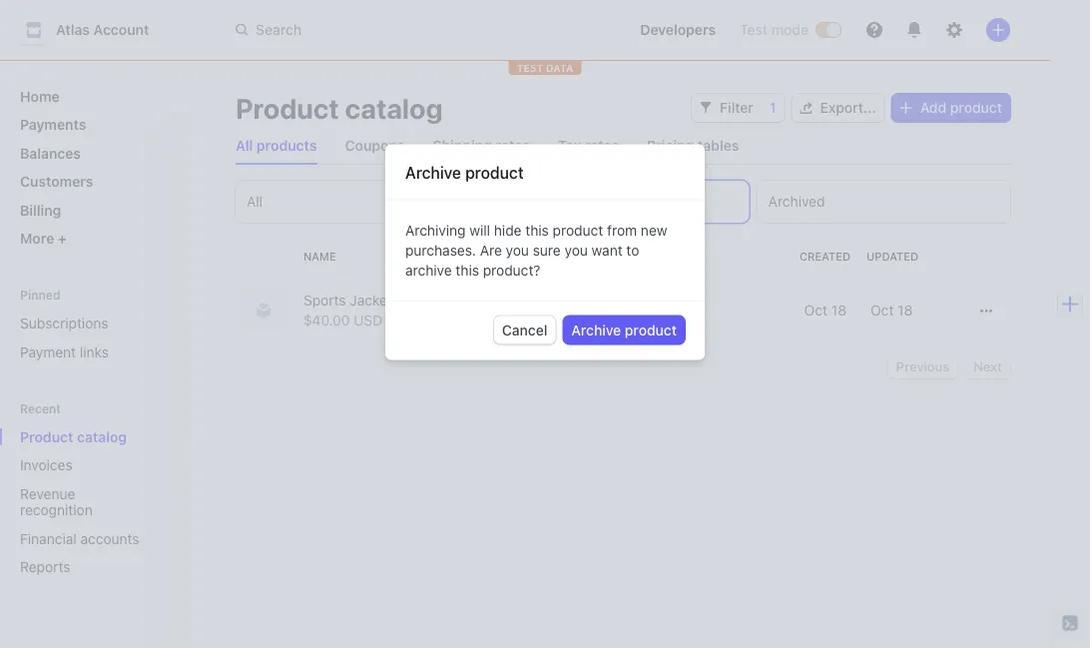 Task type: locate. For each thing, give the bounding box(es) containing it.
archive product inside button
[[572, 321, 677, 338]]

archive down shipping
[[406, 163, 462, 182]]

0 horizontal spatial this
[[456, 262, 479, 278]]

new
[[641, 222, 668, 238]]

svg image right the 1
[[801, 102, 813, 114]]

data
[[546, 62, 574, 73]]

hide
[[494, 222, 522, 238]]

1 oct from the left
[[805, 302, 828, 319]]

add product
[[921, 99, 1003, 116]]

0 vertical spatial archive product
[[406, 163, 524, 182]]

0 horizontal spatial catalog
[[77, 429, 127, 445]]

available button
[[497, 181, 750, 223]]

this
[[526, 222, 549, 238], [456, 262, 479, 278]]

1 vertical spatial product catalog
[[20, 429, 127, 445]]

pinned
[[20, 288, 61, 302]]

product up "products"
[[236, 91, 339, 124]]

svg image
[[700, 102, 712, 114], [901, 102, 913, 114]]

will
[[470, 222, 491, 238]]

svg image left add
[[901, 102, 913, 114]]

tab list containing all products
[[228, 128, 1011, 165]]

invoices link
[[12, 449, 152, 481]]

2 oct 18 from the left
[[871, 302, 913, 319]]

rates right shipping
[[496, 137, 530, 154]]

0 vertical spatial catalog
[[345, 91, 443, 124]]

1 vertical spatial product
[[20, 429, 73, 445]]

product down to
[[625, 321, 677, 338]]

0 horizontal spatial svg image
[[801, 102, 813, 114]]

test data
[[517, 62, 574, 73]]

svg image inside add product link
[[901, 102, 913, 114]]

0 vertical spatial all
[[236, 137, 253, 154]]

1 vertical spatial archive product
[[572, 321, 677, 338]]

archiving will hide this product from new purchases. are you sure you want to archive this product?
[[406, 222, 668, 278]]

/
[[387, 312, 391, 329]]

0 horizontal spatial svg image
[[700, 102, 712, 114]]

atlas account
[[56, 21, 149, 38]]

2 svg image from the left
[[901, 102, 913, 114]]

you
[[506, 242, 529, 258], [565, 242, 588, 258]]

rates right 'tax'
[[585, 137, 620, 154]]

product catalog
[[236, 91, 443, 124], [20, 429, 127, 445]]

financial accounts link
[[12, 522, 152, 555]]

archive
[[406, 163, 462, 182], [572, 321, 622, 338]]

Search search field
[[224, 12, 609, 48]]

sports jacket $40.00 usd / month
[[304, 292, 436, 329]]

1 horizontal spatial svg image
[[981, 305, 993, 317]]

you right "sure"
[[565, 242, 588, 258]]

links
[[80, 344, 109, 360]]

catalog
[[345, 91, 443, 124], [77, 429, 127, 445]]

next
[[974, 359, 1003, 374]]

product catalog up coupons
[[236, 91, 443, 124]]

all left "products"
[[236, 137, 253, 154]]

archive inside archive product button
[[572, 321, 622, 338]]

previous button
[[889, 355, 958, 379]]

1 horizontal spatial catalog
[[345, 91, 443, 124]]

export... button
[[793, 94, 885, 122]]

you up product?
[[506, 242, 529, 258]]

1 horizontal spatial archive product
[[572, 321, 677, 338]]

oct 18 down created on the right of page
[[805, 302, 847, 319]]

archive product
[[406, 163, 524, 182], [572, 321, 677, 338]]

0 vertical spatial svg image
[[801, 102, 813, 114]]

invoices
[[20, 457, 73, 474]]

1 horizontal spatial oct 18
[[871, 302, 913, 319]]

balances link
[[12, 137, 180, 169]]

0 vertical spatial archive
[[406, 163, 462, 182]]

tab list up to
[[236, 181, 1011, 223]]

1 horizontal spatial oct
[[871, 302, 894, 319]]

2 oct from the left
[[871, 302, 894, 319]]

0 horizontal spatial archive product
[[406, 163, 524, 182]]

catalog up 'invoices' link
[[77, 429, 127, 445]]

0 horizontal spatial 18
[[832, 302, 847, 319]]

oct 18 for first oct 18 link from the left
[[805, 302, 847, 319]]

0 horizontal spatial product catalog
[[20, 429, 127, 445]]

developers link
[[633, 14, 724, 46]]

this up "sure"
[[526, 222, 549, 238]]

all down "all products" link at the left of the page
[[247, 193, 263, 210]]

1 horizontal spatial archive
[[572, 321, 622, 338]]

0 horizontal spatial you
[[506, 242, 529, 258]]

archive product down shipping
[[406, 163, 524, 182]]

all for all products
[[236, 137, 253, 154]]

svg image
[[801, 102, 813, 114], [981, 305, 993, 317]]

1 horizontal spatial oct 18 link
[[863, 293, 955, 329]]

product catalog inside the 'recent' element
[[20, 429, 127, 445]]

catalog inside the 'recent' element
[[77, 429, 127, 445]]

18 down updated
[[898, 302, 913, 319]]

1 you from the left
[[506, 242, 529, 258]]

1 vertical spatial catalog
[[77, 429, 127, 445]]

add product link
[[893, 94, 1011, 122]]

1 horizontal spatial you
[[565, 242, 588, 258]]

product catalog up 'invoices' link
[[20, 429, 127, 445]]

0 horizontal spatial oct 18
[[805, 302, 847, 319]]

0 vertical spatial product catalog
[[236, 91, 443, 124]]

product inside archiving will hide this product from new purchases. are you sure you want to archive this product?
[[553, 222, 604, 238]]

recent
[[20, 401, 61, 415]]

archive product down to
[[572, 321, 677, 338]]

recent element
[[0, 421, 196, 583]]

mode
[[772, 21, 809, 38]]

coupons
[[345, 137, 405, 154]]

1 vertical spatial all
[[247, 193, 263, 210]]

want
[[592, 242, 623, 258]]

svg image left filter
[[700, 102, 712, 114]]

1 vertical spatial tab list
[[236, 181, 1011, 223]]

search
[[256, 21, 302, 38]]

shipping rates
[[433, 137, 530, 154]]

tax rates
[[558, 137, 620, 154]]

1 horizontal spatial svg image
[[901, 102, 913, 114]]

next button
[[966, 355, 1011, 379]]

1 horizontal spatial product catalog
[[236, 91, 443, 124]]

1 horizontal spatial rates
[[585, 137, 620, 154]]

0 horizontal spatial product
[[20, 429, 73, 445]]

from
[[607, 222, 637, 238]]

purchases.
[[406, 242, 476, 258]]

1 oct 18 link from the left
[[637, 293, 855, 329]]

18 down created on the right of page
[[832, 302, 847, 319]]

tax
[[558, 137, 582, 154]]

oct 18 link down created on the right of page
[[637, 293, 855, 329]]

oct 18 down updated
[[871, 302, 913, 319]]

0 horizontal spatial oct 18 link
[[637, 293, 855, 329]]

previous
[[897, 359, 950, 374]]

to
[[627, 242, 640, 258]]

all inside button
[[247, 193, 263, 210]]

rates for shipping rates
[[496, 137, 530, 154]]

svg image up 'next'
[[981, 305, 993, 317]]

1 horizontal spatial product
[[236, 91, 339, 124]]

0 vertical spatial tab list
[[228, 128, 1011, 165]]

oct 18 link
[[637, 293, 855, 329], [863, 293, 955, 329]]

oct down updated
[[871, 302, 894, 319]]

archive right cancel
[[572, 321, 622, 338]]

1
[[770, 99, 777, 116]]

1 vertical spatial archive
[[572, 321, 622, 338]]

svg image inside export... popup button
[[801, 102, 813, 114]]

0 vertical spatial this
[[526, 222, 549, 238]]

catalog up coupons
[[345, 91, 443, 124]]

1 horizontal spatial 18
[[898, 302, 913, 319]]

cancel button
[[494, 316, 556, 344]]

tab list up available button
[[228, 128, 1011, 165]]

customers link
[[12, 165, 180, 198]]

balances
[[20, 145, 81, 161]]

account
[[93, 21, 149, 38]]

18
[[832, 302, 847, 319], [898, 302, 913, 319]]

shipping
[[433, 137, 492, 154]]

archive
[[406, 262, 452, 278]]

archived button
[[758, 181, 1011, 223]]

oct down created on the right of page
[[805, 302, 828, 319]]

this down purchases. on the top left of page
[[456, 262, 479, 278]]

tab list
[[228, 128, 1011, 165], [236, 181, 1011, 223]]

rates
[[496, 137, 530, 154], [585, 137, 620, 154]]

oct 18
[[805, 302, 847, 319], [871, 302, 913, 319]]

oct 18 link down updated
[[863, 293, 955, 329]]

all products link
[[228, 132, 325, 160]]

0 horizontal spatial rates
[[496, 137, 530, 154]]

coupons link
[[337, 132, 413, 160]]

1 vertical spatial svg image
[[981, 305, 993, 317]]

0 horizontal spatial oct
[[805, 302, 828, 319]]

product up want
[[553, 222, 604, 238]]

oct
[[805, 302, 828, 319], [871, 302, 894, 319]]

are
[[480, 242, 502, 258]]

1 rates from the left
[[496, 137, 530, 154]]

product
[[236, 91, 339, 124], [20, 429, 73, 445]]

2 rates from the left
[[585, 137, 620, 154]]

recent navigation links element
[[0, 400, 196, 583]]

product inside button
[[625, 321, 677, 338]]

product
[[951, 99, 1003, 116], [466, 163, 524, 182], [553, 222, 604, 238], [625, 321, 677, 338]]

product up invoices on the bottom left of the page
[[20, 429, 73, 445]]

rates for tax rates
[[585, 137, 620, 154]]

payment links
[[20, 344, 109, 360]]

1 oct 18 from the left
[[805, 302, 847, 319]]



Task type: vqa. For each thing, say whether or not it's contained in the screenshot.
BALANCES
yes



Task type: describe. For each thing, give the bounding box(es) containing it.
home link
[[12, 80, 180, 112]]

payment
[[20, 344, 76, 360]]

pricing
[[648, 137, 695, 154]]

1 18 from the left
[[832, 302, 847, 319]]

subscriptions
[[20, 315, 108, 332]]

payments link
[[12, 108, 180, 141]]

payment links link
[[12, 336, 180, 368]]

updated
[[867, 250, 919, 263]]

more button
[[12, 222, 180, 255]]

reports link
[[12, 551, 152, 583]]

product down shipping rates link
[[466, 163, 524, 182]]

revenue recognition
[[20, 485, 93, 518]]

test
[[517, 62, 544, 73]]

jacket
[[350, 292, 392, 309]]

all products
[[236, 137, 317, 154]]

pinned navigation links element
[[12, 287, 180, 368]]

product?
[[483, 262, 541, 278]]

payments
[[20, 116, 86, 133]]

accounts
[[80, 530, 139, 547]]

more
[[20, 230, 58, 247]]

subscriptions link
[[12, 307, 180, 340]]

test
[[740, 21, 768, 38]]

oct 18 for 1st oct 18 link from right
[[871, 302, 913, 319]]

all for all
[[247, 193, 263, 210]]

0 vertical spatial product
[[236, 91, 339, 124]]

add
[[921, 99, 947, 116]]

export...
[[821, 99, 877, 116]]

home
[[20, 88, 60, 104]]

recognition
[[20, 502, 93, 518]]

product right add
[[951, 99, 1003, 116]]

atlas
[[56, 21, 90, 38]]

0 horizontal spatial archive
[[406, 163, 462, 182]]

created
[[800, 250, 851, 263]]

financial accounts
[[20, 530, 139, 547]]

sports
[[304, 292, 346, 309]]

revenue
[[20, 485, 75, 502]]

pricing tables
[[648, 137, 740, 154]]

archived
[[769, 193, 826, 210]]

archiving
[[406, 222, 466, 238]]

shipping rates link
[[425, 132, 538, 160]]

usd
[[354, 312, 383, 329]]

tables
[[698, 137, 740, 154]]

pricing tables link
[[640, 132, 748, 160]]

$40.00
[[304, 312, 350, 329]]

archive product button
[[564, 316, 685, 344]]

billing link
[[12, 194, 180, 226]]

atlas account button
[[20, 16, 169, 44]]

filter
[[720, 99, 754, 116]]

developers
[[641, 21, 716, 38]]

product inside the 'recent' element
[[20, 429, 73, 445]]

pinned element
[[12, 307, 180, 368]]

2 you from the left
[[565, 242, 588, 258]]

reports
[[20, 559, 70, 575]]

2 oct 18 link from the left
[[863, 293, 955, 329]]

2 18 from the left
[[898, 302, 913, 319]]

1 horizontal spatial this
[[526, 222, 549, 238]]

revenue recognition link
[[12, 477, 152, 526]]

product catalog link
[[12, 421, 152, 453]]

billing
[[20, 202, 61, 218]]

test mode
[[740, 21, 809, 38]]

1 vertical spatial this
[[456, 262, 479, 278]]

name
[[304, 250, 336, 263]]

products
[[257, 137, 317, 154]]

sure
[[533, 242, 561, 258]]

customers
[[20, 173, 93, 190]]

tax rates link
[[550, 132, 628, 160]]

financial
[[20, 530, 77, 547]]

available
[[508, 193, 570, 210]]

all button
[[236, 181, 489, 223]]

core navigation links element
[[12, 80, 180, 255]]

tab list containing all
[[236, 181, 1011, 223]]

month
[[394, 312, 436, 329]]

1 svg image from the left
[[700, 102, 712, 114]]

cancel
[[502, 321, 548, 338]]



